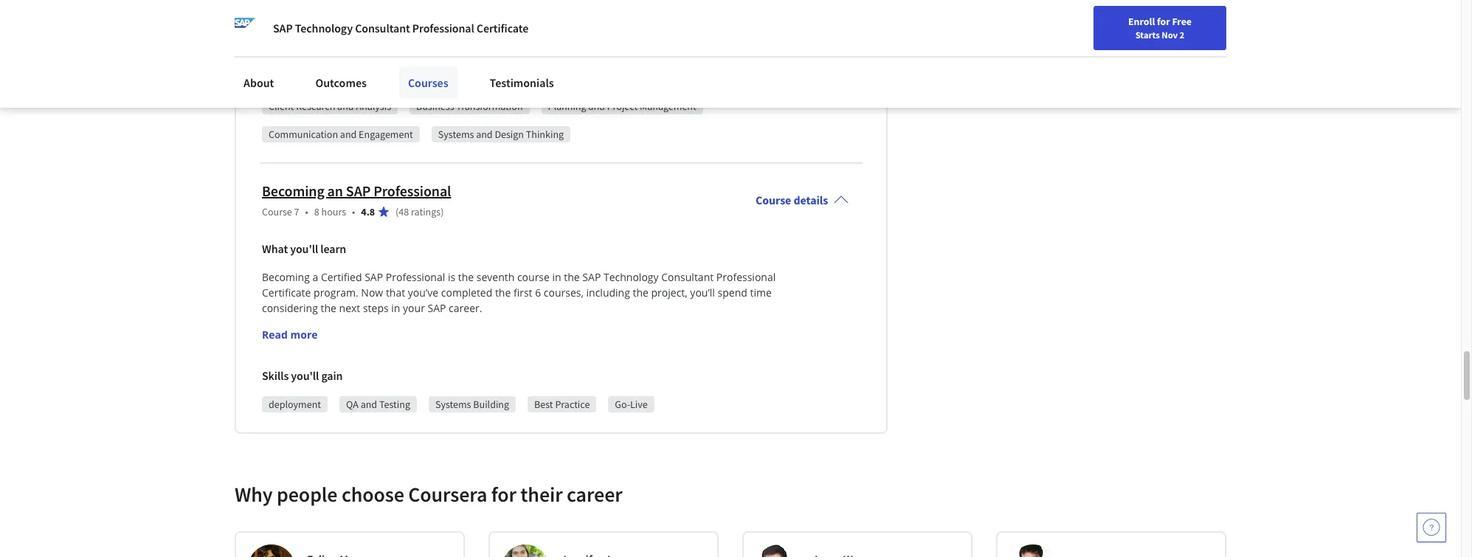 Task type: vqa. For each thing, say whether or not it's contained in the screenshot.
management
yes



Task type: locate. For each thing, give the bounding box(es) containing it.
testimonials link
[[481, 66, 563, 99]]

1 vertical spatial gain
[[321, 368, 343, 383]]

sap
[[273, 21, 293, 35], [346, 182, 371, 200], [365, 270, 383, 284], [583, 270, 601, 284], [428, 301, 446, 315]]

thinking
[[526, 128, 564, 141]]

your right find
[[1073, 17, 1093, 30]]

read more down considering
[[262, 328, 318, 342]]

technology up including
[[604, 270, 659, 284]]

read more button right sap icon
[[262, 29, 318, 44]]

for left "their"
[[492, 481, 517, 508]]

skills up deployment
[[262, 368, 289, 383]]

0 horizontal spatial certificate
[[262, 286, 311, 300]]

technology inside becoming a certified sap professional is the seventh course in the sap technology consultant professional certificate program. now that you've completed the first 6 courses, including the project, you'll spend time considering the next steps in your sap career.
[[604, 270, 659, 284]]

in up courses,
[[553, 270, 562, 284]]

1 vertical spatial your
[[403, 301, 425, 315]]

0 horizontal spatial your
[[403, 301, 425, 315]]

2 skills you'll gain from the top
[[262, 368, 343, 383]]

your
[[1073, 17, 1093, 30], [403, 301, 425, 315]]

1 vertical spatial you'll
[[290, 241, 318, 256]]

skills you'll gain
[[262, 70, 343, 85], [262, 368, 343, 383]]

best
[[535, 398, 553, 411]]

0 vertical spatial gain
[[321, 70, 343, 85]]

consultant
[[355, 21, 410, 35], [662, 270, 714, 284]]

technology up outcomes
[[295, 21, 353, 35]]

technology
[[295, 21, 353, 35], [604, 270, 659, 284]]

your down you've
[[403, 301, 425, 315]]

more down considering
[[290, 328, 318, 342]]

business transformation
[[416, 100, 523, 113]]

and down outcomes
[[337, 100, 354, 113]]

and for communication and engagement
[[340, 128, 357, 141]]

skills
[[262, 70, 289, 85], [262, 368, 289, 383]]

0 horizontal spatial consultant
[[355, 21, 410, 35]]

1 vertical spatial consultant
[[662, 270, 714, 284]]

becoming for becoming an sap professional
[[262, 182, 325, 200]]

2 read from the top
[[262, 328, 288, 342]]

why
[[235, 481, 273, 508]]

0 vertical spatial your
[[1073, 17, 1093, 30]]

communication
[[269, 128, 338, 141]]

certificate
[[477, 21, 529, 35], [262, 286, 311, 300]]

read
[[262, 29, 288, 44], [262, 328, 288, 342]]

ratings
[[411, 205, 441, 218]]

in down 'that'
[[392, 301, 400, 315]]

coursera
[[408, 481, 487, 508]]

that
[[386, 286, 405, 300]]

and down client research and analysis
[[340, 128, 357, 141]]

you've
[[408, 286, 439, 300]]

english button
[[1152, 0, 1241, 48]]

( 48 ratings )
[[396, 205, 444, 218]]

spend
[[718, 286, 748, 300]]

gain up client research and analysis
[[321, 70, 343, 85]]

1 skills from the top
[[262, 70, 289, 85]]

1 vertical spatial for
[[492, 481, 517, 508]]

sap right sap icon
[[273, 21, 293, 35]]

48
[[399, 205, 409, 218]]

the right is
[[458, 270, 474, 284]]

1 horizontal spatial consultant
[[662, 270, 714, 284]]

deployment
[[269, 398, 321, 411]]

course details button
[[744, 172, 861, 228]]

• left 8
[[305, 205, 308, 218]]

1 horizontal spatial your
[[1073, 17, 1093, 30]]

why people choose coursera for their career
[[235, 481, 623, 508]]

skills you'll gain up research
[[262, 70, 343, 85]]

read more right sap icon
[[262, 29, 318, 44]]

becoming for becoming a certified sap professional is the seventh course in the sap technology consultant professional certificate program. now that you've completed the first 6 courses, including the project, you'll spend time considering the next steps in your sap career.
[[262, 270, 310, 284]]

and for systems and design thinking
[[476, 128, 493, 141]]

and
[[337, 100, 354, 113], [589, 100, 605, 113], [340, 128, 357, 141], [476, 128, 493, 141], [361, 398, 377, 411]]

certificate up considering
[[262, 286, 311, 300]]

0 horizontal spatial course
[[262, 205, 292, 218]]

gain
[[321, 70, 343, 85], [321, 368, 343, 383]]

2 becoming from the top
[[262, 270, 310, 284]]

0 vertical spatial skills you'll gain
[[262, 70, 343, 85]]

sap up now
[[365, 270, 383, 284]]

1 vertical spatial systems
[[436, 398, 471, 411]]

professional up ( 48 ratings )
[[374, 182, 451, 200]]

consultant up outcomes link
[[355, 21, 410, 35]]

career
[[1116, 17, 1145, 30]]

0 vertical spatial systems
[[438, 128, 474, 141]]

certified
[[321, 270, 362, 284]]

0 horizontal spatial for
[[492, 481, 517, 508]]

becoming
[[262, 182, 325, 200], [262, 270, 310, 284]]

0 vertical spatial in
[[553, 270, 562, 284]]

certificate up 'testimonials' link
[[477, 21, 529, 35]]

design
[[495, 128, 524, 141]]

1 gain from the top
[[321, 70, 343, 85]]

and left project
[[589, 100, 605, 113]]

course for course 7 • 8 hours •
[[262, 205, 292, 218]]

0 vertical spatial skills
[[262, 70, 289, 85]]

you'll left learn on the left top
[[290, 241, 318, 256]]

the down the seventh
[[495, 286, 511, 300]]

2 read more from the top
[[262, 328, 318, 342]]

systems
[[438, 128, 474, 141], [436, 398, 471, 411]]

you'll
[[291, 70, 319, 85], [290, 241, 318, 256], [291, 368, 319, 383]]

0 vertical spatial for
[[1158, 15, 1171, 28]]

english
[[1179, 17, 1215, 31]]

0 vertical spatial more
[[290, 29, 318, 44]]

gain down next
[[321, 368, 343, 383]]

skills you'll gain up deployment
[[262, 368, 343, 383]]

find
[[1052, 17, 1071, 30]]

skills for deployment
[[262, 368, 289, 383]]

course 7 • 8 hours •
[[262, 205, 355, 218]]

systems and design thinking
[[438, 128, 564, 141]]

you'll up research
[[291, 70, 319, 85]]

first
[[514, 286, 533, 300]]

building
[[473, 398, 510, 411]]

0 vertical spatial read more
[[262, 29, 318, 44]]

0 vertical spatial technology
[[295, 21, 353, 35]]

0 vertical spatial consultant
[[355, 21, 410, 35]]

becoming up 7
[[262, 182, 325, 200]]

go-live
[[615, 398, 648, 411]]

more
[[290, 29, 318, 44], [290, 328, 318, 342]]

1 read more from the top
[[262, 29, 318, 44]]

more up outcomes link
[[290, 29, 318, 44]]

courses
[[408, 75, 449, 90]]

8
[[314, 205, 320, 218]]

systems building
[[436, 398, 510, 411]]

enroll for free starts nov 2
[[1129, 15, 1192, 41]]

2 gain from the top
[[321, 368, 343, 383]]

1 vertical spatial read more button
[[262, 327, 318, 343]]

• left '4.8'
[[352, 205, 355, 218]]

for
[[1158, 15, 1171, 28], [492, 481, 517, 508]]

read down considering
[[262, 328, 288, 342]]

testing
[[379, 398, 410, 411]]

nov
[[1162, 29, 1178, 41]]

skills up client
[[262, 70, 289, 85]]

courses link
[[399, 66, 457, 99]]

for up nov
[[1158, 15, 1171, 28]]

course inside course details dropdown button
[[756, 193, 792, 207]]

course left 7
[[262, 205, 292, 218]]

sap right the an
[[346, 182, 371, 200]]

1 horizontal spatial •
[[352, 205, 355, 218]]

systems left building
[[436, 398, 471, 411]]

becoming inside becoming a certified sap professional is the seventh course in the sap technology consultant professional certificate program. now that you've completed the first 6 courses, including the project, you'll spend time considering the next steps in your sap career.
[[262, 270, 310, 284]]

1 horizontal spatial technology
[[604, 270, 659, 284]]

1 vertical spatial read more
[[262, 328, 318, 342]]

practice
[[555, 398, 590, 411]]

gain for deployment
[[321, 368, 343, 383]]

consultant inside becoming a certified sap professional is the seventh course in the sap technology consultant professional certificate program. now that you've completed the first 6 courses, including the project, you'll spend time considering the next steps in your sap career.
[[662, 270, 714, 284]]

1 vertical spatial in
[[392, 301, 400, 315]]

business
[[416, 100, 454, 113]]

0 vertical spatial read more button
[[262, 29, 318, 44]]

hours
[[322, 205, 346, 218]]

read more
[[262, 29, 318, 44], [262, 328, 318, 342]]

1 vertical spatial skills you'll gain
[[262, 368, 343, 383]]

0 horizontal spatial in
[[392, 301, 400, 315]]

2 more from the top
[[290, 328, 318, 342]]

course left details at the top of page
[[756, 193, 792, 207]]

read more button
[[262, 29, 318, 44], [262, 327, 318, 343]]

1 horizontal spatial for
[[1158, 15, 1171, 28]]

professional up spend
[[717, 270, 776, 284]]

completed
[[441, 286, 493, 300]]

1 vertical spatial skills
[[262, 368, 289, 383]]

1 vertical spatial read
[[262, 328, 288, 342]]

1 vertical spatial more
[[290, 328, 318, 342]]

read more button down considering
[[262, 327, 318, 343]]

program.
[[314, 286, 359, 300]]

an
[[328, 182, 343, 200]]

becoming left a
[[262, 270, 310, 284]]

2 vertical spatial you'll
[[291, 368, 319, 383]]

career.
[[449, 301, 482, 315]]

1 vertical spatial technology
[[604, 270, 659, 284]]

read right sap icon
[[262, 29, 288, 44]]

in
[[553, 270, 562, 284], [392, 301, 400, 315]]

1 horizontal spatial course
[[756, 193, 792, 207]]

0 vertical spatial certificate
[[477, 21, 529, 35]]

you'll up deployment
[[291, 368, 319, 383]]

0 vertical spatial you'll
[[291, 70, 319, 85]]

2 skills from the top
[[262, 368, 289, 383]]

0 vertical spatial becoming
[[262, 182, 325, 200]]

best practice
[[535, 398, 590, 411]]

1 skills you'll gain from the top
[[262, 70, 343, 85]]

transformation
[[456, 100, 523, 113]]

1 vertical spatial certificate
[[262, 286, 311, 300]]

and right qa in the left bottom of the page
[[361, 398, 377, 411]]

consultant up you'll
[[662, 270, 714, 284]]

details
[[794, 193, 829, 207]]

systems down business transformation
[[438, 128, 474, 141]]

1 becoming from the top
[[262, 182, 325, 200]]

the
[[458, 270, 474, 284], [564, 270, 580, 284], [495, 286, 511, 300], [633, 286, 649, 300], [321, 301, 337, 315]]

1 vertical spatial becoming
[[262, 270, 310, 284]]

and left the design
[[476, 128, 493, 141]]

1 read more button from the top
[[262, 29, 318, 44]]

1 horizontal spatial certificate
[[477, 21, 529, 35]]

0 vertical spatial read
[[262, 29, 288, 44]]

0 horizontal spatial •
[[305, 205, 308, 218]]

and for planning and project management
[[589, 100, 605, 113]]

None search field
[[210, 9, 565, 39]]

what
[[262, 241, 288, 256]]

find your new career
[[1052, 17, 1145, 30]]

skills you'll gain for deployment
[[262, 368, 343, 383]]

the down program.
[[321, 301, 337, 315]]



Task type: describe. For each thing, give the bounding box(es) containing it.
4.8
[[361, 205, 375, 218]]

0 horizontal spatial technology
[[295, 21, 353, 35]]

a
[[313, 270, 318, 284]]

1 read from the top
[[262, 29, 288, 44]]

live
[[631, 398, 648, 411]]

and for qa and testing
[[361, 398, 377, 411]]

career
[[567, 481, 623, 508]]

2
[[1180, 29, 1185, 41]]

starts
[[1136, 29, 1160, 41]]

engagement
[[359, 128, 413, 141]]

management
[[640, 100, 697, 113]]

client research and analysis
[[269, 100, 391, 113]]

considering
[[262, 301, 318, 315]]

gain for client research and analysis
[[321, 70, 343, 85]]

2 • from the left
[[352, 205, 355, 218]]

becoming an sap professional link
[[262, 182, 451, 200]]

1 more from the top
[[290, 29, 318, 44]]

go-
[[615, 398, 631, 411]]

free
[[1173, 15, 1192, 28]]

help center image
[[1423, 519, 1441, 537]]

analysis
[[356, 100, 391, 113]]

systems for systems and design thinking
[[438, 128, 474, 141]]

becoming an sap professional
[[262, 182, 451, 200]]

skills you'll gain for client research and analysis
[[262, 70, 343, 85]]

courses,
[[544, 286, 584, 300]]

seventh
[[477, 270, 515, 284]]

sap up including
[[583, 270, 601, 284]]

including
[[587, 286, 630, 300]]

your inside becoming a certified sap professional is the seventh course in the sap technology consultant professional certificate program. now that you've completed the first 6 courses, including the project, you'll spend time considering the next steps in your sap career.
[[403, 301, 425, 315]]

project,
[[652, 286, 688, 300]]

1 horizontal spatial in
[[553, 270, 562, 284]]

professional up you've
[[386, 270, 445, 284]]

sap image
[[235, 18, 255, 38]]

project
[[607, 100, 638, 113]]

their
[[521, 481, 563, 508]]

planning
[[548, 100, 587, 113]]

2 read more button from the top
[[262, 327, 318, 343]]

learn
[[321, 241, 346, 256]]

outcomes
[[316, 75, 367, 90]]

(
[[396, 205, 399, 218]]

sap down you've
[[428, 301, 446, 315]]

qa
[[346, 398, 359, 411]]

the left project, at left
[[633, 286, 649, 300]]

course details
[[756, 193, 829, 207]]

choose
[[342, 481, 404, 508]]

research
[[296, 100, 335, 113]]

the up courses,
[[564, 270, 580, 284]]

find your new career link
[[1045, 15, 1152, 33]]

about
[[244, 75, 274, 90]]

next
[[339, 301, 361, 315]]

becoming a certified sap professional is the seventh course in the sap technology consultant professional certificate program. now that you've completed the first 6 courses, including the project, you'll spend time considering the next steps in your sap career.
[[262, 270, 779, 315]]

you'll for research
[[291, 70, 319, 85]]

qa and testing
[[346, 398, 410, 411]]

1 • from the left
[[305, 205, 308, 218]]

communication and engagement
[[269, 128, 413, 141]]

for inside enroll for free starts nov 2
[[1158, 15, 1171, 28]]

professional up courses
[[413, 21, 475, 35]]

client
[[269, 100, 294, 113]]

you'll for a
[[290, 241, 318, 256]]

6
[[535, 286, 541, 300]]

systems for systems building
[[436, 398, 471, 411]]

what you'll learn
[[262, 241, 346, 256]]

)
[[441, 205, 444, 218]]

course
[[518, 270, 550, 284]]

enroll
[[1129, 15, 1156, 28]]

testimonials
[[490, 75, 554, 90]]

steps
[[363, 301, 389, 315]]

sap technology consultant  professional certificate
[[273, 21, 529, 35]]

certificate inside becoming a certified sap professional is the seventh course in the sap technology consultant professional certificate program. now that you've completed the first 6 courses, including the project, you'll spend time considering the next steps in your sap career.
[[262, 286, 311, 300]]

7
[[294, 205, 299, 218]]

outcomes link
[[307, 66, 376, 99]]

time
[[750, 286, 772, 300]]

you'll
[[691, 286, 715, 300]]

skills for client research and analysis
[[262, 70, 289, 85]]

now
[[361, 286, 383, 300]]

is
[[448, 270, 456, 284]]

about link
[[235, 66, 283, 99]]

course for course details
[[756, 193, 792, 207]]

new
[[1095, 17, 1114, 30]]

people
[[277, 481, 338, 508]]

planning and project management
[[548, 100, 697, 113]]



